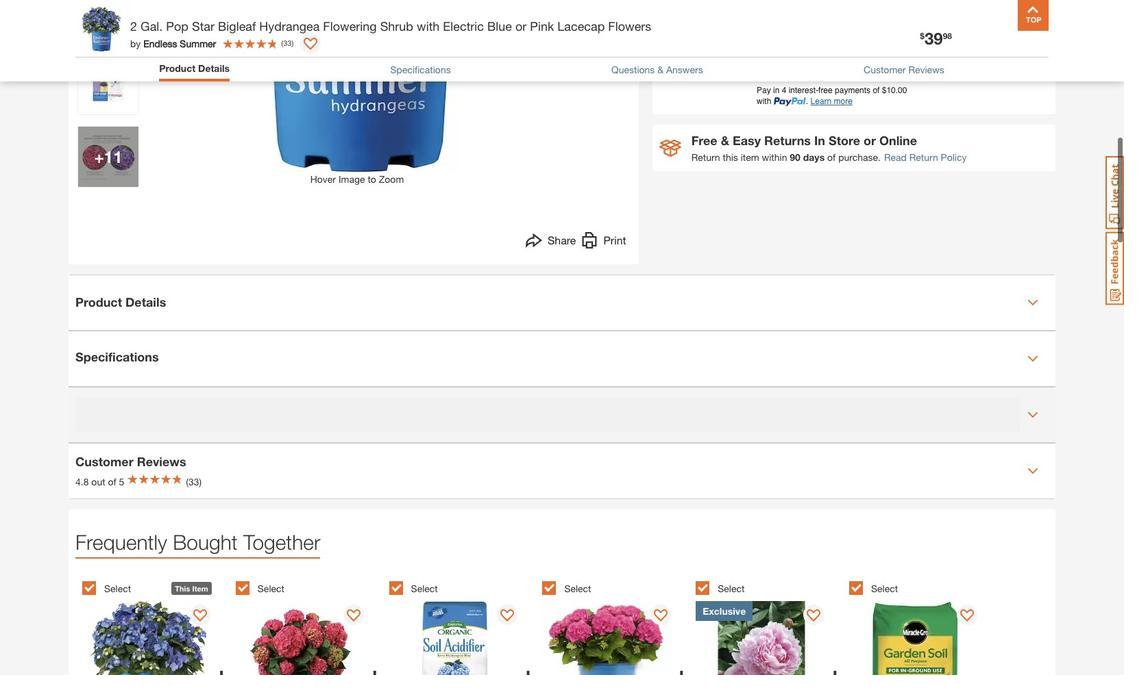 Task type: describe. For each thing, give the bounding box(es) containing it.
this
[[175, 584, 190, 593]]

product image image
[[79, 7, 123, 51]]

returns
[[764, 133, 811, 148]]

90
[[790, 152, 801, 163]]

in
[[814, 133, 825, 148]]

store
[[829, 133, 860, 148]]

select for 6 / 6 group
[[871, 584, 898, 595]]

0 vertical spatial reviews
[[909, 64, 945, 75]]

lacecap
[[558, 19, 605, 34]]

( 33 )
[[281, 38, 294, 47]]

0 vertical spatial product details
[[159, 62, 230, 74]]

1 horizontal spatial details
[[198, 62, 230, 74]]

2 gal. pop star bigleaf hydrangea flowering shrub with electric blue or pink lacecap flowers
[[130, 19, 651, 34]]

frequently
[[75, 530, 167, 554]]

blue
[[487, 19, 512, 34]]

shrub
[[380, 19, 413, 34]]

item
[[741, 152, 759, 163]]

1 return from the left
[[691, 152, 720, 163]]

33
[[283, 38, 292, 47]]

6341675329112 image
[[78, 0, 138, 41]]

out
[[91, 476, 105, 488]]

0 horizontal spatial of
[[108, 476, 116, 488]]

5 / 6 group
[[696, 574, 843, 676]]

3 / 6 group
[[389, 574, 536, 676]]

share
[[548, 233, 576, 246]]

this
[[723, 152, 738, 163]]

98
[[943, 31, 952, 41]]

4.8 out of 5
[[75, 476, 124, 488]]

6 lb. organic hydrangea and blueberry soil acidifier with sulfur and gypsum image
[[389, 602, 521, 676]]

2
[[130, 19, 137, 34]]

1 horizontal spatial customer reviews
[[864, 64, 945, 75]]

flowering
[[323, 19, 377, 34]]

questions & answers
[[612, 64, 703, 75]]

& for easy
[[721, 133, 729, 148]]

display image inside "1 / 6" group
[[193, 610, 207, 624]]

easy
[[733, 133, 761, 148]]

zoom
[[379, 173, 404, 185]]

display image inside 3 / 6 group
[[500, 610, 514, 624]]

select for 5 / 6 group
[[718, 584, 745, 595]]

star
[[192, 19, 215, 34]]

+
[[94, 147, 104, 166]]

this item
[[175, 584, 208, 593]]

hover image to zoom
[[310, 173, 404, 185]]

5
[[119, 476, 124, 488]]

0 horizontal spatial or
[[516, 19, 527, 34]]

read
[[884, 152, 907, 163]]

endless summer hydrangeas 17206 1d.3 image
[[78, 126, 138, 187]]

1 vertical spatial customer reviews
[[75, 455, 186, 470]]

print button
[[582, 232, 626, 252]]

+ 11
[[94, 147, 122, 166]]

$ 39 98
[[920, 29, 952, 48]]

top button
[[1018, 0, 1049, 31]]

feedback link image
[[1106, 232, 1124, 306]]

bought
[[173, 530, 238, 554]]

1 horizontal spatial product
[[159, 62, 195, 74]]

1 vertical spatial customer
[[75, 455, 133, 470]]

free
[[691, 133, 718, 148]]

exclusive
[[703, 606, 746, 617]]

2 / 6 group
[[236, 574, 382, 676]]

read return policy link
[[884, 150, 967, 165]]

summer
[[180, 37, 216, 49]]

(33)
[[186, 476, 202, 488]]

2 gal. summer crush bigleaf hydrangea flowering shrub with raspberry red flowers image
[[236, 602, 367, 676]]

live chat image
[[1106, 156, 1124, 230]]

select for 3 / 6 group
[[411, 584, 438, 595]]

display image inside 2 / 6 'group'
[[347, 610, 361, 624]]

select for "1 / 6" group
[[104, 584, 131, 595]]

answers
[[666, 64, 703, 75]]

endless summer hydrangeas 17206 a0.2 image
[[78, 54, 138, 114]]



Task type: vqa. For each thing, say whether or not it's contained in the screenshot.
:
no



Task type: locate. For each thing, give the bounding box(es) containing it.
2 select from the left
[[258, 584, 284, 595]]

by
[[130, 37, 141, 49]]

0 vertical spatial customer reviews
[[864, 64, 945, 75]]

4.8
[[75, 476, 89, 488]]

select for 2 / 6 'group'
[[258, 584, 284, 595]]

customer reviews
[[864, 64, 945, 75], [75, 455, 186, 470]]

hover image to zoom button
[[152, 0, 563, 186]]

gal.
[[141, 19, 163, 34]]

select inside 4 / 6 group
[[564, 584, 591, 595]]

1 vertical spatial &
[[721, 133, 729, 148]]

select inside "1 / 6" group
[[104, 584, 131, 595]]

select inside 2 / 6 'group'
[[258, 584, 284, 595]]

reviews
[[909, 64, 945, 75], [137, 455, 186, 470]]

reviews down 39
[[909, 64, 945, 75]]

1 vertical spatial details
[[125, 295, 166, 310]]

1 vertical spatial product
[[75, 295, 122, 310]]

(
[[281, 38, 283, 47]]

select down frequently
[[104, 584, 131, 595]]

1 horizontal spatial reviews
[[909, 64, 945, 75]]

pink
[[530, 19, 554, 34]]

flowers
[[608, 19, 651, 34]]

6 select from the left
[[871, 584, 898, 595]]

$
[[920, 31, 925, 41]]

display image inside 5 / 6 group
[[807, 610, 821, 624]]

endless
[[143, 37, 177, 49]]

or up purchase.
[[864, 133, 876, 148]]

2 return from the left
[[910, 152, 938, 163]]

1 vertical spatial product details
[[75, 295, 166, 310]]

image
[[339, 173, 365, 185]]

reviews up (33)
[[137, 455, 186, 470]]

3 caret image from the top
[[1028, 410, 1039, 421]]

1 vertical spatial or
[[864, 133, 876, 148]]

1 horizontal spatial of
[[828, 152, 836, 163]]

share button
[[526, 232, 576, 252]]

1 / 6 group
[[82, 574, 229, 676]]

None field
[[688, 17, 717, 46]]

of inside free & easy returns in store or online return this item within 90 days of purchase. read return policy
[[828, 152, 836, 163]]

select for 4 / 6 group
[[564, 584, 591, 595]]

with
[[417, 19, 440, 34]]

& for answers
[[658, 64, 664, 75]]

of right the days
[[828, 152, 836, 163]]

customer reviews down $
[[864, 64, 945, 75]]

0 vertical spatial &
[[658, 64, 664, 75]]

1 horizontal spatial return
[[910, 152, 938, 163]]

frequently bought together
[[75, 530, 320, 554]]

1 vertical spatial reviews
[[137, 455, 186, 470]]

display image inside 4 / 6 group
[[654, 610, 667, 624]]

item
[[192, 584, 208, 593]]

1 gal. endless summer hydrangea summer crush pink perennial plant (1-pack) image
[[543, 602, 674, 676]]

& inside free & easy returns in store or online return this item within 90 days of purchase. read return policy
[[721, 133, 729, 148]]

0 vertical spatial of
[[828, 152, 836, 163]]

4 / 6 group
[[543, 574, 689, 676]]

to
[[368, 173, 376, 185]]

5 select from the left
[[718, 584, 745, 595]]

2 vertical spatial caret image
[[1028, 410, 1039, 421]]

electric
[[443, 19, 484, 34]]

0 vertical spatial customer
[[864, 64, 906, 75]]

return right read
[[910, 152, 938, 163]]

of
[[828, 152, 836, 163], [108, 476, 116, 488]]

caret image for product details
[[1028, 297, 1039, 308]]

specifications
[[390, 64, 451, 75], [75, 349, 159, 364]]

product details
[[159, 62, 230, 74], [75, 295, 166, 310]]

product
[[159, 62, 195, 74], [75, 295, 122, 310]]

return
[[691, 152, 720, 163], [910, 152, 938, 163]]

& up this on the right top
[[721, 133, 729, 148]]

caret image
[[1028, 466, 1039, 477]]

online
[[880, 133, 917, 148]]

or left pink
[[516, 19, 527, 34]]

by endless summer
[[130, 37, 216, 49]]

0 vertical spatial details
[[198, 62, 230, 74]]

11
[[104, 147, 122, 166]]

4 select from the left
[[564, 584, 591, 595]]

questions
[[612, 64, 655, 75]]

display image inside 6 / 6 group
[[961, 610, 974, 624]]

days
[[803, 152, 825, 163]]

0 vertical spatial caret image
[[1028, 297, 1039, 308]]

select inside 3 / 6 group
[[411, 584, 438, 595]]

pop
[[166, 19, 189, 34]]

2 gal. sarah bernhardt peony (paeonia) live shrub with pastel pink double blooms image
[[696, 602, 828, 676]]

6 / 6 group
[[849, 574, 996, 676]]

select down "together" at bottom left
[[258, 584, 284, 595]]

hydrangea
[[259, 19, 320, 34]]

return down the free
[[691, 152, 720, 163]]

0 horizontal spatial return
[[691, 152, 720, 163]]

customer
[[864, 64, 906, 75], [75, 455, 133, 470]]

0 horizontal spatial specifications
[[75, 349, 159, 364]]

bigleaf
[[218, 19, 256, 34]]

or
[[516, 19, 527, 34], [864, 133, 876, 148]]

0 horizontal spatial &
[[658, 64, 664, 75]]

)
[[292, 38, 294, 47]]

select up 6 lb. organic hydrangea and blueberry soil acidifier with sulfur and gypsum image
[[411, 584, 438, 595]]

select up '1 gal. endless summer hydrangea summer crush pink perennial plant (1-pack)' image at the bottom
[[564, 584, 591, 595]]

within
[[762, 152, 787, 163]]

0 horizontal spatial product
[[75, 295, 122, 310]]

1 caret image from the top
[[1028, 297, 1039, 308]]

2 caret image from the top
[[1028, 353, 1039, 364]]

purchase.
[[839, 152, 881, 163]]

print
[[604, 233, 626, 246]]

of left 5
[[108, 476, 116, 488]]

1 horizontal spatial specifications
[[390, 64, 451, 75]]

together
[[243, 530, 320, 554]]

1 horizontal spatial or
[[864, 133, 876, 148]]

39
[[925, 29, 943, 48]]

details
[[198, 62, 230, 74], [125, 295, 166, 310]]

or inside free & easy returns in store or online return this item within 90 days of purchase. read return policy
[[864, 133, 876, 148]]

select up garden soil all purpose for in-ground use, 0.75 cu. ft. image
[[871, 584, 898, 595]]

1 horizontal spatial &
[[721, 133, 729, 148]]

1 vertical spatial of
[[108, 476, 116, 488]]

1 vertical spatial specifications
[[75, 349, 159, 364]]

policy
[[941, 152, 967, 163]]

questions & answers button
[[612, 62, 703, 77], [612, 62, 703, 77]]

caret image
[[1028, 297, 1039, 308], [1028, 353, 1039, 364], [1028, 410, 1039, 421]]

0 horizontal spatial customer
[[75, 455, 133, 470]]

hover
[[310, 173, 336, 185]]

select
[[104, 584, 131, 595], [258, 584, 284, 595], [411, 584, 438, 595], [564, 584, 591, 595], [718, 584, 745, 595], [871, 584, 898, 595]]

customer reviews up 5
[[75, 455, 186, 470]]

0 vertical spatial specifications
[[390, 64, 451, 75]]

&
[[658, 64, 664, 75], [721, 133, 729, 148]]

select inside 5 / 6 group
[[718, 584, 745, 595]]

1 select from the left
[[104, 584, 131, 595]]

0 horizontal spatial reviews
[[137, 455, 186, 470]]

product details button
[[159, 61, 230, 78], [159, 61, 230, 75], [69, 275, 1056, 330]]

0 horizontal spatial details
[[125, 295, 166, 310]]

free & easy returns in store or online return this item within 90 days of purchase. read return policy
[[691, 133, 967, 163]]

icon image
[[659, 140, 681, 157]]

customer reviews button
[[864, 62, 945, 77], [864, 62, 945, 77]]

1 vertical spatial caret image
[[1028, 353, 1039, 364]]

0 horizontal spatial customer reviews
[[75, 455, 186, 470]]

& left answers
[[658, 64, 664, 75]]

0 vertical spatial product
[[159, 62, 195, 74]]

select inside 6 / 6 group
[[871, 584, 898, 595]]

3 select from the left
[[411, 584, 438, 595]]

1 horizontal spatial customer
[[864, 64, 906, 75]]

select up exclusive
[[718, 584, 745, 595]]

0 vertical spatial or
[[516, 19, 527, 34]]

garden soil all purpose for in-ground use, 0.75 cu. ft. image
[[849, 602, 981, 676]]

caret image for specifications
[[1028, 353, 1039, 364]]

display image
[[304, 38, 318, 51], [193, 610, 207, 624], [347, 610, 361, 624], [500, 610, 514, 624], [654, 610, 667, 624], [807, 610, 821, 624], [961, 610, 974, 624]]

specifications button
[[390, 62, 451, 77], [390, 62, 451, 77], [69, 331, 1056, 386]]



